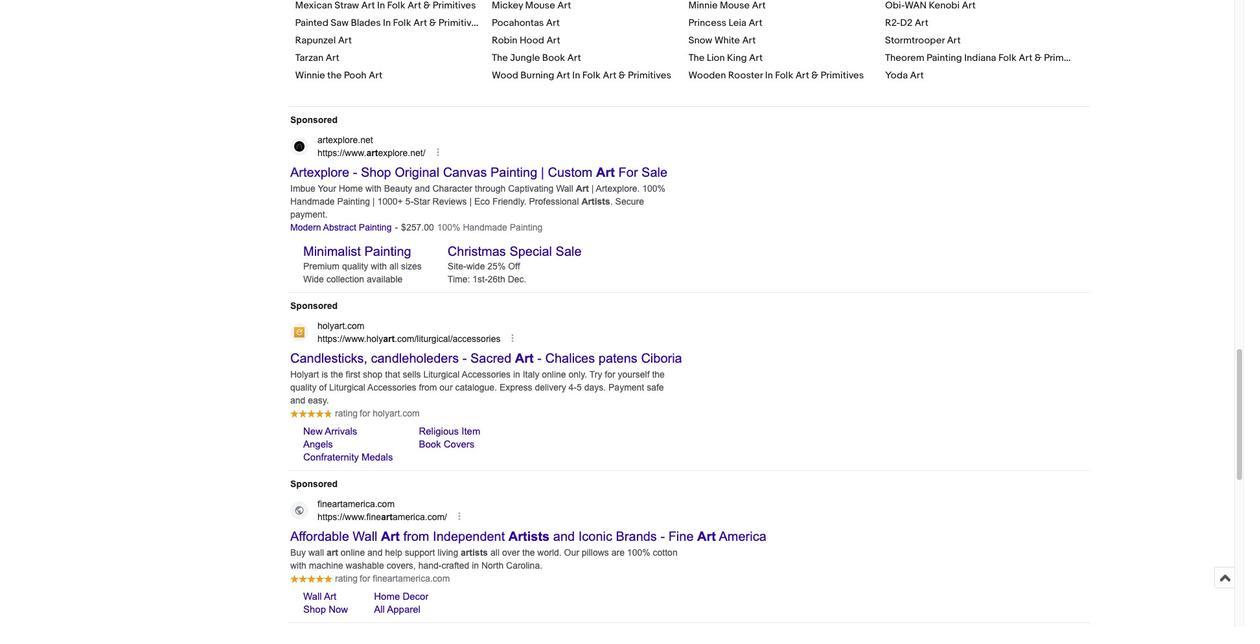 Task type: describe. For each thing, give the bounding box(es) containing it.
art down the leia
[[743, 35, 756, 47]]

stormtrooper art link
[[886, 35, 961, 47]]

indiana
[[965, 52, 997, 64]]

the lion king art
[[689, 52, 763, 64]]

theorem painting indiana folk art & primitives winnie the pooh art
[[295, 52, 1088, 82]]

art right yoda
[[911, 70, 924, 82]]

pocahontas art
[[492, 17, 560, 29]]

rapunzel art link
[[295, 35, 352, 47]]

theorem
[[886, 52, 925, 64]]

robin hood art
[[492, 35, 561, 47]]

princess
[[689, 17, 727, 29]]

r2-d2 art rapunzel art
[[295, 17, 929, 47]]

tarzan art link
[[295, 52, 340, 64]]

wood burning art in folk art & primitives
[[492, 70, 672, 82]]

stormtrooper art tarzan art
[[295, 35, 961, 64]]

winnie the pooh art link
[[295, 70, 383, 82]]

pocahontas art link
[[492, 17, 560, 29]]

folk right the rooster
[[776, 70, 794, 82]]

jungle
[[510, 52, 540, 64]]

wooden rooster in folk art & primitives
[[689, 70, 865, 82]]

2 horizontal spatial in
[[766, 70, 773, 82]]

art right king
[[749, 52, 763, 64]]

the
[[327, 70, 342, 82]]

wooden rooster in folk art & primitives link
[[689, 70, 865, 82]]

in for art
[[573, 70, 581, 82]]

art down book
[[557, 70, 571, 82]]

lion
[[707, 52, 725, 64]]

king
[[727, 52, 747, 64]]

yoda art link
[[886, 70, 924, 82]]

& inside theorem painting indiana folk art & primitives winnie the pooh art
[[1035, 52, 1042, 64]]

art down stormtrooper art tarzan art on the top of the page
[[603, 70, 617, 82]]

the for the lion king art
[[689, 52, 705, 64]]

art right d2
[[915, 17, 929, 29]]

art right the leia
[[749, 17, 763, 29]]



Task type: vqa. For each thing, say whether or not it's contained in the screenshot.
Yoda Art link
yes



Task type: locate. For each thing, give the bounding box(es) containing it.
robin
[[492, 35, 518, 47]]

art up robin hood art link
[[546, 17, 560, 29]]

winnie
[[295, 70, 325, 82]]

in right burning
[[573, 70, 581, 82]]

in right blades
[[383, 17, 391, 29]]

painting
[[927, 52, 963, 64]]

tarzan
[[295, 52, 324, 64]]

primitives inside theorem painting indiana folk art & primitives winnie the pooh art
[[1045, 52, 1088, 64]]

princess leia art
[[689, 17, 763, 29]]

art up 'the'
[[326, 52, 340, 64]]

pocahontas
[[492, 17, 544, 29]]

art right the rooster
[[796, 70, 810, 82]]

wood
[[492, 70, 519, 82]]

pooh
[[344, 70, 367, 82]]

leia
[[729, 17, 747, 29]]

&
[[430, 17, 437, 29], [1035, 52, 1042, 64], [619, 70, 626, 82], [812, 70, 819, 82]]

art right pooh
[[369, 70, 383, 82]]

art right blades
[[414, 17, 427, 29]]

art up painting
[[948, 35, 961, 47]]

in
[[383, 17, 391, 29], [573, 70, 581, 82], [766, 70, 773, 82]]

art up book
[[547, 35, 561, 47]]

the for the jungle book art
[[492, 52, 508, 64]]

art
[[414, 17, 427, 29], [546, 17, 560, 29], [749, 17, 763, 29], [915, 17, 929, 29], [338, 35, 352, 47], [547, 35, 561, 47], [743, 35, 756, 47], [948, 35, 961, 47], [326, 52, 340, 64], [568, 52, 581, 64], [749, 52, 763, 64], [1019, 52, 1033, 64], [369, 70, 383, 82], [557, 70, 571, 82], [603, 70, 617, 82], [796, 70, 810, 82], [911, 70, 924, 82]]

princess leia art link
[[689, 17, 763, 29]]

folk right blades
[[393, 17, 411, 29]]

wood burning art in folk art & primitives link
[[492, 70, 672, 82]]

rooster
[[729, 70, 763, 82]]

art right indiana
[[1019, 52, 1033, 64]]

wooden
[[689, 70, 726, 82]]

folk down stormtrooper art tarzan art on the top of the page
[[583, 70, 601, 82]]

the
[[492, 52, 508, 64], [689, 52, 705, 64]]

the jungle book art link
[[492, 52, 581, 64]]

snow
[[689, 35, 713, 47]]

snow white art link
[[689, 35, 756, 47]]

blades
[[351, 17, 381, 29]]

painted
[[295, 17, 329, 29]]

saw
[[331, 17, 349, 29]]

rapunzel
[[295, 35, 336, 47]]

1 horizontal spatial the
[[689, 52, 705, 64]]

stormtrooper
[[886, 35, 945, 47]]

0 horizontal spatial the
[[492, 52, 508, 64]]

painted saw blades in folk art & primitives link
[[295, 17, 482, 29]]

hood
[[520, 35, 545, 47]]

0 horizontal spatial in
[[383, 17, 391, 29]]

the lion king art link
[[689, 52, 763, 64]]

1 the from the left
[[492, 52, 508, 64]]

2 the from the left
[[689, 52, 705, 64]]

the down robin
[[492, 52, 508, 64]]

r2-d2 art link
[[886, 17, 929, 29]]

folk inside theorem painting indiana folk art & primitives winnie the pooh art
[[999, 52, 1017, 64]]

theorem painting indiana folk art & primitives link
[[886, 52, 1088, 64]]

folk right indiana
[[999, 52, 1017, 64]]

painted saw blades in folk art & primitives
[[295, 17, 482, 29]]

the down snow
[[689, 52, 705, 64]]

snow white art
[[689, 35, 756, 47]]

robin hood art link
[[492, 35, 561, 47]]

in right the rooster
[[766, 70, 773, 82]]

burning
[[521, 70, 555, 82]]

primitives
[[439, 17, 482, 29], [1045, 52, 1088, 64], [628, 70, 672, 82], [821, 70, 865, 82]]

yoda art
[[886, 70, 924, 82]]

d2
[[901, 17, 913, 29]]

art down saw
[[338, 35, 352, 47]]

white
[[715, 35, 740, 47]]

r2-
[[886, 17, 901, 29]]

yoda
[[886, 70, 908, 82]]

1 horizontal spatial in
[[573, 70, 581, 82]]

book
[[543, 52, 565, 64]]

folk
[[393, 17, 411, 29], [999, 52, 1017, 64], [583, 70, 601, 82], [776, 70, 794, 82]]

the jungle book art
[[492, 52, 581, 64]]

in for blades
[[383, 17, 391, 29]]

art up wood burning art in folk art & primitives
[[568, 52, 581, 64]]



